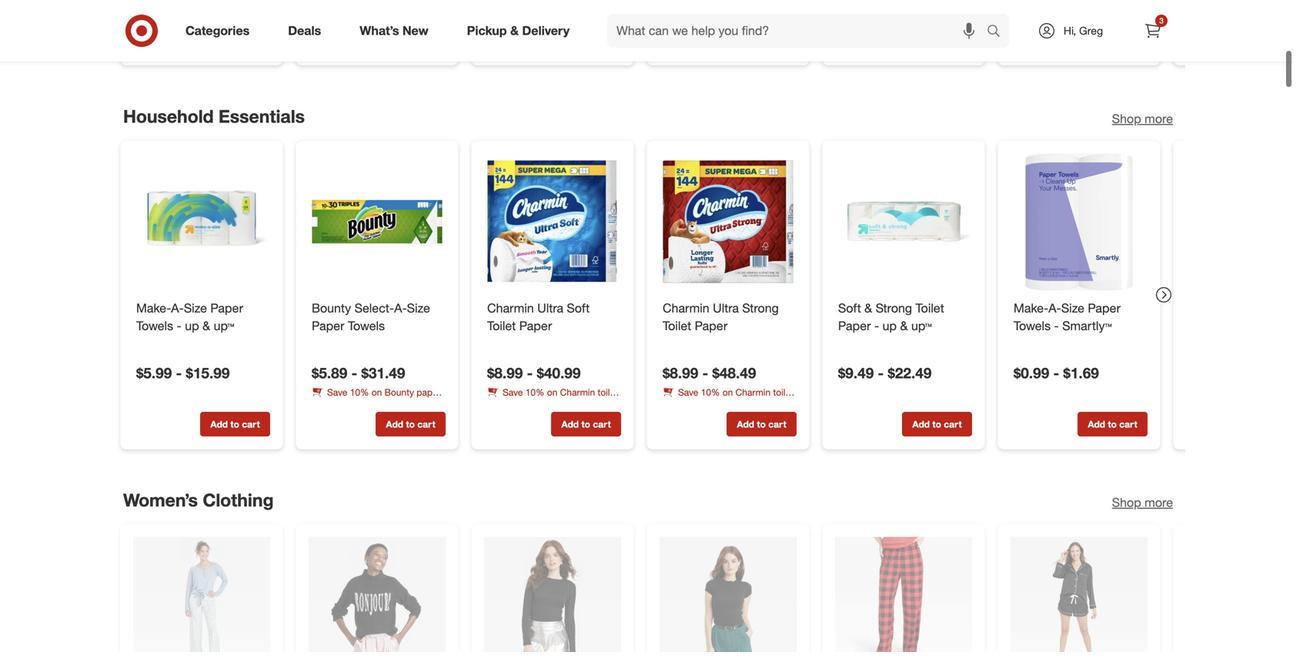 Task type: describe. For each thing, give the bounding box(es) containing it.
$9.49 - $22.49
[[838, 364, 932, 382]]

categories
[[186, 23, 250, 38]]

more for household essentials
[[1145, 111, 1173, 126]]

save for $40.99
[[503, 386, 523, 398]]

select-
[[355, 300, 394, 315]]

- for $8.99 - $48.49
[[703, 364, 709, 382]]

charmin down $48.49
[[736, 386, 771, 398]]

paper inside make-a-size paper towels - up & up™
[[210, 300, 243, 315]]

$0.99
[[1014, 364, 1050, 382]]

save for $31.49
[[327, 386, 347, 398]]

$5.99
[[136, 364, 172, 382]]

save 10% on charmin toilet paper on select items button for $48.49
[[663, 385, 797, 411]]

more for women's clothing
[[1145, 495, 1173, 510]]

make-a-size paper towels - up & up™
[[136, 300, 243, 333]]

charmin ultra soft toilet paper link
[[487, 299, 618, 335]]

household essentials
[[123, 106, 305, 127]]

toilet inside soft & strong toilet paper - up & up™
[[916, 300, 944, 315]]

10% for $48.49
[[701, 386, 720, 398]]

day
[[1085, 2, 1100, 14]]

strong for ultra
[[742, 300, 779, 315]]

select for $48.49
[[703, 399, 727, 411]]

- for $9.49 - $22.49
[[878, 364, 884, 382]]

& right pickup
[[510, 23, 519, 38]]

10% for $40.99
[[526, 386, 545, 398]]

make- for $5.99 - $15.99
[[136, 300, 171, 315]]

shop more for household essentials
[[1112, 111, 1173, 126]]

shop more for women's clothing
[[1112, 495, 1173, 510]]

search
[[980, 25, 1017, 40]]

- for $8.99 - $40.99
[[527, 364, 533, 382]]

soft & strong toilet paper - up & up™
[[838, 300, 944, 333]]

$0.99 - $1.69
[[1014, 364, 1099, 382]]

- for $0.99 - $1.69
[[1054, 364, 1060, 382]]

pickup
[[467, 23, 507, 38]]

$40.99
[[537, 364, 581, 382]]

paper inside save 10% on bounty paper towels  on select items
[[417, 386, 441, 398]]

& up $9.49 on the right
[[865, 300, 872, 315]]

add inside '$2.29 with same-day order services add to cart'
[[1088, 34, 1106, 46]]

to inside '$2.29 with same-day order services add to cart'
[[1108, 34, 1117, 46]]

delivery
[[522, 23, 570, 38]]

charmin ultra soft toilet paper
[[487, 300, 590, 333]]

deals link
[[275, 14, 340, 48]]

on down $40.99
[[547, 386, 558, 398]]

paper for $8.99 - $40.99
[[487, 399, 512, 411]]

items for $5.89 - $31.49
[[381, 399, 404, 411]]

strong for &
[[876, 300, 912, 315]]

bounty select-a-size paper towels link
[[312, 299, 443, 335]]

$2.29
[[1014, 2, 1036, 14]]

What can we help you find? suggestions appear below search field
[[607, 14, 991, 48]]

paper for charmin ultra soft toilet paper
[[519, 318, 552, 333]]

pickup & delivery
[[467, 23, 570, 38]]

- for $5.99 - $15.99
[[176, 364, 182, 382]]

$15.99
[[186, 364, 230, 382]]

save for $48.49
[[678, 386, 699, 398]]

ultra for $48.49
[[713, 300, 739, 315]]

hi,
[[1064, 24, 1076, 37]]

$8.99 for $8.99 - $40.99
[[487, 364, 523, 382]]

a- inside bounty select-a-size paper towels
[[394, 300, 407, 315]]

up™ for $5.99 - $15.99
[[214, 318, 234, 333]]

charmin ultra strong toilet paper
[[663, 300, 779, 333]]

search button
[[980, 14, 1017, 51]]

essentials
[[219, 106, 305, 127]]

up™ for $9.49 - $22.49
[[912, 318, 932, 333]]

save 10% on bounty paper towels  on select items
[[312, 386, 441, 411]]

with
[[1039, 2, 1056, 14]]

women's clothing
[[123, 489, 274, 511]]

towels inside bounty select-a-size paper towels
[[348, 318, 385, 333]]

smartly™
[[1063, 318, 1112, 333]]

clothing
[[203, 489, 274, 511]]

$5.99 - $15.99
[[136, 364, 230, 382]]

$8.99 - $48.49
[[663, 364, 756, 382]]

& up $22.49 on the right of page
[[900, 318, 908, 333]]

towels for $5.99
[[136, 318, 173, 333]]

paper inside make-a-size paper towels - smartly™
[[1088, 300, 1121, 315]]

items for $8.99 - $48.49
[[730, 399, 753, 411]]

deals
[[288, 23, 321, 38]]

& inside make-a-size paper towels - up & up™
[[203, 318, 210, 333]]

charmin down $40.99
[[560, 386, 595, 398]]

shop for clothing
[[1112, 495, 1142, 510]]

3 link
[[1136, 14, 1170, 48]]

items for $8.99 - $40.99
[[554, 399, 577, 411]]



Task type: vqa. For each thing, say whether or not it's contained in the screenshot.
the toys*
no



Task type: locate. For each thing, give the bounding box(es) containing it.
2 size from the left
[[407, 300, 430, 315]]

shop more button for women's clothing
[[1112, 494, 1173, 512]]

- right the $5.89
[[351, 364, 357, 382]]

strong inside charmin ultra strong toilet paper
[[742, 300, 779, 315]]

women's long sleeve slim fit crewneck t-shirt - a new day™ image
[[484, 537, 621, 652], [484, 537, 621, 652]]

select down $8.99 - $48.49
[[703, 399, 727, 411]]

select for $31.49
[[354, 399, 379, 411]]

- inside make-a-size paper towels - smartly™
[[1054, 318, 1059, 333]]

0 horizontal spatial strong
[[742, 300, 779, 315]]

10%
[[350, 386, 369, 398], [526, 386, 545, 398], [701, 386, 720, 398]]

$2.29 with same-day order services add to cart
[[1014, 2, 1138, 46]]

3 items from the left
[[730, 399, 753, 411]]

1 vertical spatial more
[[1145, 495, 1173, 510]]

- left smartly™
[[1054, 318, 1059, 333]]

household
[[123, 106, 214, 127]]

$8.99 - $40.99
[[487, 364, 581, 382]]

charmin ultra soft toilet paper image
[[484, 153, 621, 290], [484, 153, 621, 290]]

soft up $40.99
[[567, 300, 590, 315]]

size up $15.99 at the bottom left
[[184, 300, 207, 315]]

towels inside make-a-size paper towels - up & up™
[[136, 318, 173, 333]]

on down $8.99 - $40.99
[[514, 399, 525, 411]]

1 horizontal spatial towels
[[348, 318, 385, 333]]

2 soft from the left
[[838, 300, 861, 315]]

order
[[1102, 2, 1124, 14]]

3 10% from the left
[[701, 386, 720, 398]]

a-
[[171, 300, 184, 315], [394, 300, 407, 315], [1049, 300, 1062, 315]]

0 horizontal spatial up™
[[214, 318, 234, 333]]

- for $5.89 - $31.49
[[351, 364, 357, 382]]

1 vertical spatial shop more
[[1112, 495, 1173, 510]]

$22.49
[[888, 364, 932, 382]]

3 a- from the left
[[1049, 300, 1062, 315]]

charmin up $8.99 - $48.49
[[663, 300, 710, 315]]

save down $8.99 - $40.99
[[503, 386, 523, 398]]

women's
[[123, 489, 198, 511]]

$8.99 left $48.49
[[663, 364, 698, 382]]

- left $40.99
[[527, 364, 533, 382]]

0 horizontal spatial up
[[185, 318, 199, 333]]

2 horizontal spatial 10%
[[701, 386, 720, 398]]

hi, greg
[[1064, 24, 1103, 37]]

paper inside soft & strong toilet paper - up & up™
[[838, 318, 871, 333]]

shop
[[1112, 111, 1142, 126], [1112, 495, 1142, 510]]

2 ultra from the left
[[713, 300, 739, 315]]

10% down $8.99 - $48.49
[[701, 386, 720, 398]]

items down $31.49 at the bottom
[[381, 399, 404, 411]]

$8.99 for $8.99 - $48.49
[[663, 364, 698, 382]]

toilet inside charmin ultra soft toilet paper
[[487, 318, 516, 333]]

add to cart button
[[200, 28, 270, 52], [376, 28, 446, 52], [551, 28, 621, 52], [727, 28, 797, 52], [1078, 28, 1148, 52], [200, 412, 270, 436], [376, 412, 446, 436], [551, 412, 621, 436], [727, 412, 797, 436], [902, 412, 972, 436], [1078, 412, 1148, 436]]

1 shop from the top
[[1112, 111, 1142, 126]]

0 horizontal spatial bounty
[[312, 300, 351, 315]]

make- up $0.99
[[1014, 300, 1049, 315]]

1 $8.99 from the left
[[487, 364, 523, 382]]

save 10% on charmin toilet paper on select items button
[[487, 385, 621, 411], [663, 385, 797, 411]]

select for $40.99
[[527, 399, 552, 411]]

ultra inside charmin ultra soft toilet paper
[[537, 300, 564, 315]]

- right $5.99
[[176, 364, 182, 382]]

0 vertical spatial shop more button
[[1112, 110, 1173, 128]]

0 vertical spatial more
[[1145, 111, 1173, 126]]

0 horizontal spatial items
[[381, 399, 404, 411]]

size inside bounty select-a-size paper towels
[[407, 300, 430, 315]]

0 horizontal spatial a-
[[171, 300, 184, 315]]

save 10% on charmin toilet paper on select items
[[487, 386, 618, 411], [663, 386, 794, 411]]

1 horizontal spatial paper
[[487, 399, 512, 411]]

make-a-size paper towels - smartly™ link
[[1014, 299, 1145, 335]]

1 vertical spatial shop more button
[[1112, 494, 1173, 512]]

1 save 10% on charmin toilet paper on select items from the left
[[487, 386, 618, 411]]

toilet for $8.99 - $40.99
[[598, 386, 618, 398]]

paper for $8.99 - $48.49
[[663, 399, 687, 411]]

soft inside charmin ultra soft toilet paper
[[567, 300, 590, 315]]

soft & strong toilet paper - up & up™ link
[[838, 299, 969, 335]]

0 horizontal spatial ultra
[[537, 300, 564, 315]]

2 save 10% on charmin toilet paper on select items from the left
[[663, 386, 794, 411]]

on right the towels
[[341, 399, 351, 411]]

women's henley gift pajama set - stars above™ image
[[133, 537, 270, 652], [133, 537, 270, 652]]

toilet
[[598, 386, 618, 398], [773, 386, 794, 398]]

0 horizontal spatial save 10% on charmin toilet paper on select items button
[[487, 385, 621, 411]]

1 size from the left
[[184, 300, 207, 315]]

strong up $48.49
[[742, 300, 779, 315]]

a- inside make-a-size paper towels - smartly™
[[1049, 300, 1062, 315]]

save inside save 10% on bounty paper towels  on select items
[[327, 386, 347, 398]]

select
[[354, 399, 379, 411], [527, 399, 552, 411], [703, 399, 727, 411]]

0 vertical spatial shop
[[1112, 111, 1142, 126]]

2 towels from the left
[[348, 318, 385, 333]]

& up $15.99 at the bottom left
[[203, 318, 210, 333]]

1 save from the left
[[327, 386, 347, 398]]

toilet
[[916, 300, 944, 315], [487, 318, 516, 333], [663, 318, 692, 333]]

10% down the "$5.89 - $31.49"
[[350, 386, 369, 398]]

1 more from the top
[[1145, 111, 1173, 126]]

1 horizontal spatial strong
[[876, 300, 912, 315]]

10% for $31.49
[[350, 386, 369, 398]]

1 horizontal spatial save 10% on charmin toilet paper on select items button
[[663, 385, 797, 411]]

0 horizontal spatial save 10% on charmin toilet paper on select items
[[487, 386, 618, 411]]

towels down 'select-'
[[348, 318, 385, 333]]

1 shop more from the top
[[1112, 111, 1173, 126]]

save 10% on charmin toilet paper on select items button down $40.99
[[487, 385, 621, 411]]

3 save from the left
[[678, 386, 699, 398]]

make- inside make-a-size paper towels - smartly™
[[1014, 300, 1049, 315]]

services
[[1014, 15, 1048, 27]]

add
[[210, 34, 228, 46], [386, 34, 403, 46], [561, 34, 579, 46], [737, 34, 755, 46], [1088, 34, 1106, 46], [210, 418, 228, 430], [386, 418, 403, 430], [561, 418, 579, 430], [737, 418, 755, 430], [913, 418, 930, 430], [1088, 418, 1106, 430]]

-
[[177, 318, 182, 333], [875, 318, 879, 333], [1054, 318, 1059, 333], [176, 364, 182, 382], [351, 364, 357, 382], [527, 364, 533, 382], [703, 364, 709, 382], [878, 364, 884, 382], [1054, 364, 1060, 382]]

more
[[1145, 111, 1173, 126], [1145, 495, 1173, 510]]

10% down $8.99 - $40.99
[[526, 386, 545, 398]]

0 horizontal spatial soft
[[567, 300, 590, 315]]

bounty select-a-size paper towels image
[[309, 153, 446, 290], [309, 153, 446, 290]]

shop more
[[1112, 111, 1173, 126], [1112, 495, 1173, 510]]

make-a-size paper towels - up & up™ image
[[133, 153, 270, 290], [133, 153, 270, 290]]

toilet up $8.99 - $40.99
[[487, 318, 516, 333]]

make- inside make-a-size paper towels - up & up™
[[136, 300, 171, 315]]

2 10% from the left
[[526, 386, 545, 398]]

0 horizontal spatial save
[[327, 386, 347, 398]]

categories link
[[172, 14, 269, 48]]

paper inside charmin ultra strong toilet paper
[[695, 318, 728, 333]]

1 horizontal spatial toilet
[[663, 318, 692, 333]]

2 select from the left
[[527, 399, 552, 411]]

strong inside soft & strong toilet paper - up & up™
[[876, 300, 912, 315]]

1 vertical spatial bounty
[[385, 386, 414, 398]]

items down $48.49
[[730, 399, 753, 411]]

paper up smartly™
[[1088, 300, 1121, 315]]

2 strong from the left
[[876, 300, 912, 315]]

toilet inside charmin ultra strong toilet paper
[[663, 318, 692, 333]]

up™ inside soft & strong toilet paper - up & up™
[[912, 318, 932, 333]]

select down $8.99 - $40.99
[[527, 399, 552, 411]]

save 10% on charmin toilet paper on select items for $40.99
[[487, 386, 618, 411]]

paper up $15.99 at the bottom left
[[210, 300, 243, 315]]

what's new link
[[347, 14, 448, 48]]

paper for soft & strong toilet paper - up & up™
[[838, 318, 871, 333]]

up™ up $15.99 at the bottom left
[[214, 318, 234, 333]]

2 items from the left
[[554, 399, 577, 411]]

charmin ultra strong toilet paper link
[[663, 299, 794, 335]]

- left $1.69
[[1054, 364, 1060, 382]]

$5.89 - $31.49
[[312, 364, 405, 382]]

$9.49
[[838, 364, 874, 382]]

soft & strong toilet paper - up & up™ image
[[835, 153, 972, 290], [835, 153, 972, 290]]

2 horizontal spatial size
[[1062, 300, 1085, 315]]

2 more from the top
[[1145, 495, 1173, 510]]

select down the "$5.89 - $31.49"
[[354, 399, 379, 411]]

- inside soft & strong toilet paper - up & up™
[[875, 318, 879, 333]]

paper up $9.49 on the right
[[838, 318, 871, 333]]

a- for $5.99
[[171, 300, 184, 315]]

up™ up $22.49 on the right of page
[[912, 318, 932, 333]]

size inside make-a-size paper towels - smartly™
[[1062, 300, 1085, 315]]

1 horizontal spatial 10%
[[526, 386, 545, 398]]

women's crewneck graphic pullover sweater - a new day™ image
[[309, 537, 446, 652], [309, 537, 446, 652]]

1 towels from the left
[[136, 318, 173, 333]]

0 horizontal spatial toilet
[[487, 318, 516, 333]]

0 horizontal spatial size
[[184, 300, 207, 315]]

$48.49
[[713, 364, 756, 382]]

bounty left 'select-'
[[312, 300, 351, 315]]

$8.99 left $40.99
[[487, 364, 523, 382]]

2 up™ from the left
[[912, 318, 932, 333]]

1 up from the left
[[185, 318, 199, 333]]

1 horizontal spatial make-
[[1014, 300, 1049, 315]]

$31.49
[[362, 364, 405, 382]]

1 horizontal spatial a-
[[394, 300, 407, 315]]

1 horizontal spatial items
[[554, 399, 577, 411]]

up for $15.99
[[185, 318, 199, 333]]

size for $5.99
[[184, 300, 207, 315]]

1 save 10% on charmin toilet paper on select items button from the left
[[487, 385, 621, 411]]

1 items from the left
[[381, 399, 404, 411]]

up up $9.49 - $22.49
[[883, 318, 897, 333]]

2 make- from the left
[[1014, 300, 1049, 315]]

2 horizontal spatial items
[[730, 399, 753, 411]]

up for $22.49
[[883, 318, 897, 333]]

up inside soft & strong toilet paper - up & up™
[[883, 318, 897, 333]]

save 10% on charmin toilet paper on select items button for $40.99
[[487, 385, 621, 411]]

size inside make-a-size paper towels - up & up™
[[184, 300, 207, 315]]

2 shop more from the top
[[1112, 495, 1173, 510]]

what's new
[[360, 23, 429, 38]]

towels
[[136, 318, 173, 333], [348, 318, 385, 333], [1014, 318, 1051, 333]]

ultra for $40.99
[[537, 300, 564, 315]]

2 horizontal spatial a-
[[1049, 300, 1062, 315]]

make-
[[136, 300, 171, 315], [1014, 300, 1049, 315]]

make- for $0.99 - $1.69
[[1014, 300, 1049, 315]]

soft up $9.49 on the right
[[838, 300, 861, 315]]

soft
[[567, 300, 590, 315], [838, 300, 861, 315]]

1 10% from the left
[[350, 386, 369, 398]]

size up smartly™
[[1062, 300, 1085, 315]]

charmin ultra strong toilet paper image
[[660, 153, 797, 290], [660, 153, 797, 290]]

1 horizontal spatial $8.99
[[663, 364, 698, 382]]

up up $5.99 - $15.99
[[185, 318, 199, 333]]

toilet for $8.99 - $48.49
[[663, 318, 692, 333]]

0 horizontal spatial towels
[[136, 318, 173, 333]]

make-a-size paper towels - up & up™ link
[[136, 299, 267, 335]]

1 horizontal spatial soft
[[838, 300, 861, 315]]

0 horizontal spatial $8.99
[[487, 364, 523, 382]]

women's 3pc satin pillow case and pajama set - stars above™ image
[[1011, 537, 1148, 652], [1011, 537, 1148, 652]]

2 a- from the left
[[394, 300, 407, 315]]

1 toilet from the left
[[598, 386, 618, 398]]

shop more button for household essentials
[[1112, 110, 1173, 128]]

2 horizontal spatial towels
[[1014, 318, 1051, 333]]

size for $0.99
[[1062, 300, 1085, 315]]

on
[[372, 386, 382, 398], [547, 386, 558, 398], [723, 386, 733, 398], [341, 399, 351, 411], [514, 399, 525, 411], [690, 399, 700, 411]]

a- up $31.49 at the bottom
[[394, 300, 407, 315]]

charmin up $8.99 - $40.99
[[487, 300, 534, 315]]

2 save 10% on charmin toilet paper on select items button from the left
[[663, 385, 797, 411]]

items inside save 10% on bounty paper towels  on select items
[[381, 399, 404, 411]]

$8.99
[[487, 364, 523, 382], [663, 364, 698, 382]]

select inside save 10% on bounty paper towels  on select items
[[354, 399, 379, 411]]

up
[[185, 318, 199, 333], [883, 318, 897, 333]]

$5.89
[[312, 364, 347, 382]]

charmin inside charmin ultra soft toilet paper
[[487, 300, 534, 315]]

ultra up $48.49
[[713, 300, 739, 315]]

3 towels from the left
[[1014, 318, 1051, 333]]

ultra inside charmin ultra strong toilet paper
[[713, 300, 739, 315]]

1 horizontal spatial bounty
[[385, 386, 414, 398]]

2 toilet from the left
[[773, 386, 794, 398]]

add to cart
[[210, 34, 260, 46], [386, 34, 436, 46], [561, 34, 611, 46], [737, 34, 787, 46], [210, 418, 260, 430], [386, 418, 436, 430], [561, 418, 611, 430], [737, 418, 787, 430], [913, 418, 962, 430], [1088, 418, 1138, 430]]

strong up $9.49 - $22.49
[[876, 300, 912, 315]]

- up $9.49 - $22.49
[[875, 318, 879, 333]]

1 ultra from the left
[[537, 300, 564, 315]]

shop for essentials
[[1112, 111, 1142, 126]]

- inside make-a-size paper towels - up & up™
[[177, 318, 182, 333]]

0 vertical spatial bounty
[[312, 300, 351, 315]]

bounty inside save 10% on bounty paper towels  on select items
[[385, 386, 414, 398]]

- right $9.49 on the right
[[878, 364, 884, 382]]

size
[[184, 300, 207, 315], [407, 300, 430, 315], [1062, 300, 1085, 315]]

1 horizontal spatial size
[[407, 300, 430, 315]]

bounty
[[312, 300, 351, 315], [385, 386, 414, 398]]

make- up $5.99
[[136, 300, 171, 315]]

1 select from the left
[[354, 399, 379, 411]]

1 vertical spatial shop
[[1112, 495, 1142, 510]]

items down $40.99
[[554, 399, 577, 411]]

1 horizontal spatial save 10% on charmin toilet paper on select items
[[663, 386, 794, 411]]

paper
[[417, 386, 441, 398], [487, 399, 512, 411], [663, 399, 687, 411]]

1 horizontal spatial save
[[503, 386, 523, 398]]

1 soft from the left
[[567, 300, 590, 315]]

1 strong from the left
[[742, 300, 779, 315]]

1 a- from the left
[[171, 300, 184, 315]]

paper for charmin ultra strong toilet paper
[[695, 318, 728, 333]]

3 size from the left
[[1062, 300, 1085, 315]]

charmin inside charmin ultra strong toilet paper
[[663, 300, 710, 315]]

on down $8.99 - $48.49
[[690, 399, 700, 411]]

same-
[[1059, 2, 1085, 14]]

0 horizontal spatial toilet
[[598, 386, 618, 398]]

2 horizontal spatial save
[[678, 386, 699, 398]]

paper inside bounty select-a-size paper towels
[[312, 318, 345, 333]]

2 shop more button from the top
[[1112, 494, 1173, 512]]

paper
[[210, 300, 243, 315], [1088, 300, 1121, 315], [312, 318, 345, 333], [519, 318, 552, 333], [695, 318, 728, 333], [838, 318, 871, 333]]

2 horizontal spatial paper
[[663, 399, 687, 411]]

save 10% on charmin toilet paper on select items down $40.99
[[487, 386, 618, 411]]

2 save from the left
[[503, 386, 523, 398]]

paper up $8.99 - $48.49
[[695, 318, 728, 333]]

10% inside save 10% on bounty paper towels  on select items
[[350, 386, 369, 398]]

cart inside '$2.29 with same-day order services add to cart'
[[1120, 34, 1138, 46]]

2 horizontal spatial toilet
[[916, 300, 944, 315]]

$1.69
[[1064, 364, 1099, 382]]

2 horizontal spatial select
[[703, 399, 727, 411]]

&
[[510, 23, 519, 38], [865, 300, 872, 315], [203, 318, 210, 333], [900, 318, 908, 333]]

1 horizontal spatial toilet
[[773, 386, 794, 398]]

save 10% on bounty paper towels  on select items button
[[312, 385, 446, 411]]

make-a-size paper towels - smartly™
[[1014, 300, 1121, 333]]

toilet up $22.49 on the right of page
[[916, 300, 944, 315]]

paper for bounty select-a-size paper towels
[[312, 318, 345, 333]]

1 horizontal spatial up
[[883, 318, 897, 333]]

paper up $8.99 - $40.99
[[519, 318, 552, 333]]

1 horizontal spatial ultra
[[713, 300, 739, 315]]

a- up $0.99 - $1.69
[[1049, 300, 1062, 315]]

- left $48.49
[[703, 364, 709, 382]]

cart
[[242, 34, 260, 46], [417, 34, 436, 46], [593, 34, 611, 46], [769, 34, 787, 46], [1120, 34, 1138, 46], [242, 418, 260, 430], [417, 418, 436, 430], [593, 418, 611, 430], [769, 418, 787, 430], [944, 418, 962, 430], [1120, 418, 1138, 430]]

towels up $0.99
[[1014, 318, 1051, 333]]

a- up $5.99 - $15.99
[[171, 300, 184, 315]]

ultra up $40.99
[[537, 300, 564, 315]]

1 horizontal spatial up™
[[912, 318, 932, 333]]

1 horizontal spatial select
[[527, 399, 552, 411]]

0 horizontal spatial select
[[354, 399, 379, 411]]

to
[[231, 34, 239, 46], [406, 34, 415, 46], [582, 34, 590, 46], [757, 34, 766, 46], [1108, 34, 1117, 46], [231, 418, 239, 430], [406, 418, 415, 430], [582, 418, 590, 430], [757, 418, 766, 430], [933, 418, 942, 430], [1108, 418, 1117, 430]]

toilet for $8.99 - $40.99
[[487, 318, 516, 333]]

save 10% on charmin toilet paper on select items down $48.49
[[663, 386, 794, 411]]

pickup & delivery link
[[454, 14, 589, 48]]

towels inside make-a-size paper towels - smartly™
[[1014, 318, 1051, 333]]

0 horizontal spatial 10%
[[350, 386, 369, 398]]

what's
[[360, 23, 399, 38]]

on down $31.49 at the bottom
[[372, 386, 382, 398]]

women's short sleeve slim fit ribbed t-shirt - a new day™ image
[[660, 537, 797, 652], [660, 537, 797, 652]]

save 10% on charmin toilet paper on select items button down $48.49
[[663, 385, 797, 411]]

3
[[1160, 16, 1164, 25]]

items
[[381, 399, 404, 411], [554, 399, 577, 411], [730, 399, 753, 411]]

soft inside soft & strong toilet paper - up & up™
[[838, 300, 861, 315]]

on down $48.49
[[723, 386, 733, 398]]

toilet up $8.99 - $48.49
[[663, 318, 692, 333]]

greg
[[1079, 24, 1103, 37]]

up inside make-a-size paper towels - up & up™
[[185, 318, 199, 333]]

save down $8.99 - $48.49
[[678, 386, 699, 398]]

2 $8.99 from the left
[[663, 364, 698, 382]]

shop more button
[[1112, 110, 1173, 128], [1112, 494, 1173, 512]]

make-a-size paper towels - smartly™ image
[[1011, 153, 1148, 290], [1011, 153, 1148, 290]]

charmin
[[487, 300, 534, 315], [663, 300, 710, 315], [560, 386, 595, 398], [736, 386, 771, 398]]

2 up from the left
[[883, 318, 897, 333]]

toilet for $8.99 - $48.49
[[773, 386, 794, 398]]

1 shop more button from the top
[[1112, 110, 1173, 128]]

a- inside make-a-size paper towels - up & up™
[[171, 300, 184, 315]]

0 horizontal spatial paper
[[417, 386, 441, 398]]

up™
[[214, 318, 234, 333], [912, 318, 932, 333]]

bounty select-a-size paper towels
[[312, 300, 430, 333]]

0 horizontal spatial make-
[[136, 300, 171, 315]]

size right 'select-'
[[407, 300, 430, 315]]

towels
[[312, 399, 338, 411]]

3 select from the left
[[703, 399, 727, 411]]

bounty inside bounty select-a-size paper towels
[[312, 300, 351, 315]]

a- for $0.99
[[1049, 300, 1062, 315]]

0 vertical spatial shop more
[[1112, 111, 1173, 126]]

new
[[403, 23, 429, 38]]

ultra
[[537, 300, 564, 315], [713, 300, 739, 315]]

paper up the $5.89
[[312, 318, 345, 333]]

towels for $0.99
[[1014, 318, 1051, 333]]

save
[[327, 386, 347, 398], [503, 386, 523, 398], [678, 386, 699, 398]]

up™ inside make-a-size paper towels - up & up™
[[214, 318, 234, 333]]

towels up $5.99
[[136, 318, 173, 333]]

save 10% on charmin toilet paper on select items for $48.49
[[663, 386, 794, 411]]

paper inside charmin ultra soft toilet paper
[[519, 318, 552, 333]]

1 up™ from the left
[[214, 318, 234, 333]]

save up the towels
[[327, 386, 347, 398]]

- up $5.99 - $15.99
[[177, 318, 182, 333]]

1 make- from the left
[[136, 300, 171, 315]]

women's buffalo check fleece matching family pajama pants - wondershop™ red image
[[835, 537, 972, 652], [835, 537, 972, 652]]

bounty down $31.49 at the bottom
[[385, 386, 414, 398]]

2 shop from the top
[[1112, 495, 1142, 510]]

strong
[[742, 300, 779, 315], [876, 300, 912, 315]]



